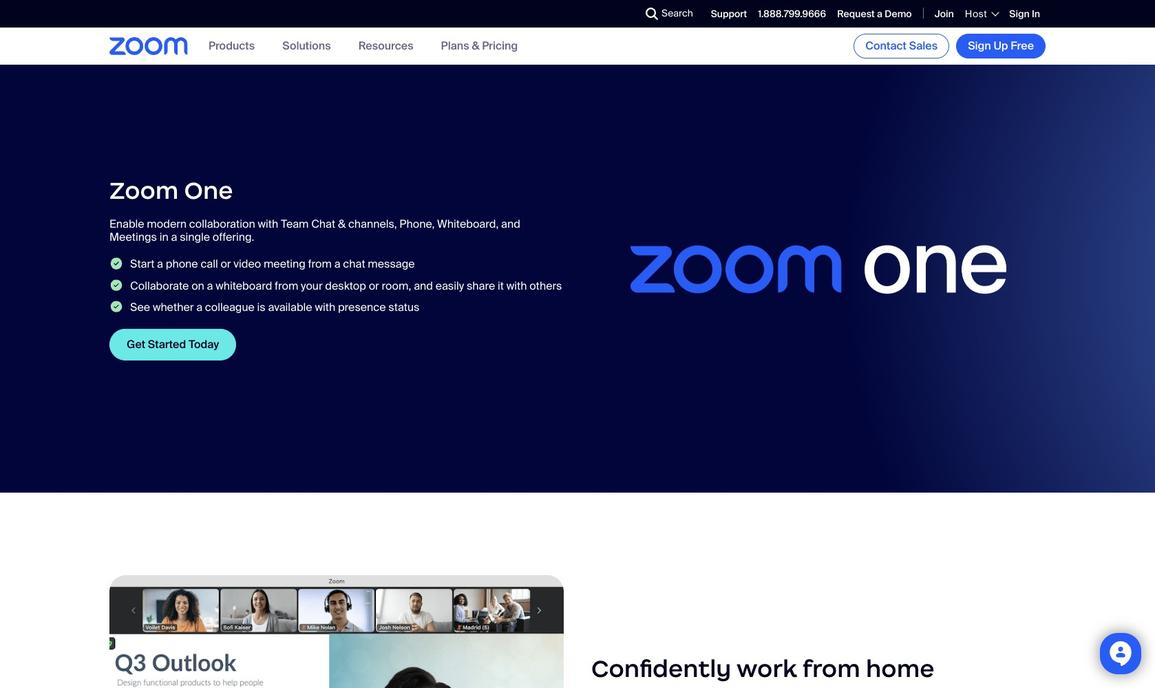 Task type: describe. For each thing, give the bounding box(es) containing it.
get started today link
[[109, 329, 236, 361]]

products button
[[209, 39, 255, 53]]

sales
[[909, 39, 938, 53]]

whether
[[153, 300, 194, 314]]

your
[[301, 278, 323, 293]]

chat
[[343, 257, 365, 271]]

host button
[[965, 8, 999, 20]]

plans
[[441, 39, 469, 53]]

collaboration
[[189, 217, 255, 231]]

share
[[467, 278, 495, 293]]

a left chat at the top
[[334, 257, 341, 271]]

work
[[737, 654, 797, 685]]

single
[[180, 230, 210, 245]]

sign up free link
[[956, 34, 1046, 59]]

start
[[130, 257, 154, 271]]

zoom one
[[109, 175, 233, 206]]

phone,
[[400, 217, 435, 231]]

and inside enable modern collaboration with team chat & channels, phone, whiteboard, and meetings in a single offering.
[[501, 217, 520, 231]]

plans & pricing link
[[441, 39, 518, 53]]

up
[[994, 39, 1008, 53]]

desktop
[[325, 278, 366, 293]]

search image
[[646, 8, 658, 20]]

phone
[[166, 257, 198, 271]]

& inside enable modern collaboration with team chat & channels, phone, whiteboard, and meetings in a single offering.
[[338, 217, 346, 231]]

in
[[160, 230, 168, 245]]

sign for sign in
[[1010, 7, 1030, 20]]

a inside enable modern collaboration with team chat & channels, phone, whiteboard, and meetings in a single offering.
[[171, 230, 177, 245]]

free
[[1011, 39, 1034, 53]]

get
[[127, 337, 145, 352]]

on
[[191, 278, 204, 293]]

search
[[662, 7, 693, 19]]

sign up free
[[968, 39, 1034, 53]]

it
[[498, 278, 504, 293]]

request a demo
[[837, 7, 912, 20]]

started
[[148, 337, 186, 352]]

enable modern collaboration with team chat & channels, phone, whiteboard, and meetings in a single offering.
[[109, 217, 520, 245]]

sign in
[[1010, 7, 1040, 20]]

1 horizontal spatial with
[[315, 300, 335, 314]]

whiteboard
[[216, 278, 272, 293]]

a right start
[[157, 257, 163, 271]]

1 vertical spatial and
[[414, 278, 433, 293]]

0 horizontal spatial from
[[275, 278, 298, 293]]

enable
[[109, 217, 144, 231]]



Task type: locate. For each thing, give the bounding box(es) containing it.
0 vertical spatial &
[[472, 39, 480, 53]]

in
[[1032, 7, 1040, 20]]

0 vertical spatial and
[[501, 217, 520, 231]]

a
[[877, 7, 883, 20], [171, 230, 177, 245], [157, 257, 163, 271], [334, 257, 341, 271], [207, 278, 213, 293], [196, 300, 202, 314]]

or right call
[[221, 257, 231, 271]]

join
[[935, 7, 954, 20]]

chat
[[311, 217, 335, 231]]

1 horizontal spatial &
[[472, 39, 480, 53]]

see whether a colleague is available with presence status
[[130, 300, 420, 314]]

zoom one logo image
[[591, 141, 1046, 397]]

see
[[130, 300, 150, 314]]

sign for sign up free
[[968, 39, 991, 53]]

solutions
[[282, 39, 331, 53]]

0 vertical spatial with
[[258, 217, 278, 231]]

0 horizontal spatial &
[[338, 217, 346, 231]]

contact sales link
[[854, 34, 950, 59]]

0 vertical spatial sign
[[1010, 7, 1030, 20]]

join link
[[935, 7, 954, 20]]

offering.
[[213, 230, 254, 245]]

with inside enable modern collaboration with team chat & channels, phone, whiteboard, and meetings in a single offering.
[[258, 217, 278, 231]]

colleague
[[205, 300, 255, 314]]

with down your
[[315, 300, 335, 314]]

1.888.799.9666
[[758, 7, 826, 20]]

modern
[[147, 217, 187, 231]]

support
[[711, 7, 747, 20]]

plans & pricing
[[441, 39, 518, 53]]

1 vertical spatial with
[[506, 278, 527, 293]]

0 horizontal spatial and
[[414, 278, 433, 293]]

meetings
[[109, 230, 157, 245]]

from right the work
[[803, 654, 860, 685]]

start a phone call or video meeting from a chat message
[[130, 257, 415, 271]]

2 vertical spatial with
[[315, 300, 335, 314]]

1 horizontal spatial sign
[[1010, 7, 1030, 20]]

1 horizontal spatial or
[[369, 278, 379, 293]]

resources
[[358, 39, 414, 53]]

0 horizontal spatial or
[[221, 257, 231, 271]]

search image
[[646, 8, 658, 20]]

1 vertical spatial or
[[369, 278, 379, 293]]

with
[[258, 217, 278, 231], [506, 278, 527, 293], [315, 300, 335, 314]]

solutions button
[[282, 39, 331, 53]]

and
[[501, 217, 520, 231], [414, 278, 433, 293]]

and left easily
[[414, 278, 433, 293]]

0 horizontal spatial with
[[258, 217, 278, 231]]

room,
[[382, 278, 411, 293]]

& right 'chat'
[[338, 217, 346, 231]]

0 vertical spatial from
[[308, 257, 332, 271]]

home
[[866, 654, 935, 685]]

1.888.799.9666 link
[[758, 7, 826, 20]]

message
[[368, 257, 415, 271]]

a left "demo"
[[877, 7, 883, 20]]

zoom
[[109, 175, 179, 206]]

0 horizontal spatial sign
[[968, 39, 991, 53]]

2 horizontal spatial with
[[506, 278, 527, 293]]

sign left in
[[1010, 7, 1030, 20]]

&
[[472, 39, 480, 53], [338, 217, 346, 231]]

video
[[234, 257, 261, 271]]

demo
[[885, 7, 912, 20]]

today
[[189, 337, 219, 352]]

team
[[281, 217, 309, 231]]

presence
[[338, 300, 386, 314]]

others
[[530, 278, 562, 293]]

2 horizontal spatial from
[[803, 654, 860, 685]]

sign inside sign up free 'link'
[[968, 39, 991, 53]]

channels,
[[348, 217, 397, 231]]

1 vertical spatial sign
[[968, 39, 991, 53]]

confidently work from home
[[591, 654, 935, 685]]

status
[[389, 300, 420, 314]]

or
[[221, 257, 231, 271], [369, 278, 379, 293]]

a down on
[[196, 300, 202, 314]]

a right on
[[207, 278, 213, 293]]

zoom logo image
[[109, 37, 188, 55]]

products
[[209, 39, 255, 53]]

from up your
[[308, 257, 332, 271]]

and right whiteboard,
[[501, 217, 520, 231]]

None search field
[[596, 3, 649, 25]]

with right it
[[506, 278, 527, 293]]

contact
[[866, 39, 907, 53]]

easily
[[436, 278, 464, 293]]

contact sales
[[866, 39, 938, 53]]

one
[[184, 175, 233, 206]]

call
[[201, 257, 218, 271]]

request
[[837, 7, 875, 20]]

a right in
[[171, 230, 177, 245]]

sign
[[1010, 7, 1030, 20], [968, 39, 991, 53]]

2 vertical spatial from
[[803, 654, 860, 685]]

whiteboard,
[[437, 217, 499, 231]]

confidently
[[591, 654, 731, 685]]

support link
[[711, 7, 747, 20]]

meeting
[[264, 257, 306, 271]]

from
[[308, 257, 332, 271], [275, 278, 298, 293], [803, 654, 860, 685]]

1 vertical spatial &
[[338, 217, 346, 231]]

1 horizontal spatial and
[[501, 217, 520, 231]]

& right plans
[[472, 39, 480, 53]]

from down meeting
[[275, 278, 298, 293]]

sign in link
[[1010, 7, 1040, 20]]

get started today
[[127, 337, 219, 352]]

collaborate
[[130, 278, 189, 293]]

1 vertical spatial from
[[275, 278, 298, 293]]

0 vertical spatial or
[[221, 257, 231, 271]]

with left team
[[258, 217, 278, 231]]

is
[[257, 300, 266, 314]]

or left the room,
[[369, 278, 379, 293]]

host
[[965, 8, 988, 20]]

pricing
[[482, 39, 518, 53]]

available
[[268, 300, 312, 314]]

request a demo link
[[837, 7, 912, 20]]

collaborate on a whiteboard from your desktop or room, and easily share it with others
[[130, 278, 562, 293]]

1 horizontal spatial from
[[308, 257, 332, 271]]

sign left up
[[968, 39, 991, 53]]

resources button
[[358, 39, 414, 53]]



Task type: vqa. For each thing, say whether or not it's contained in the screenshot.
'Zoom'
yes



